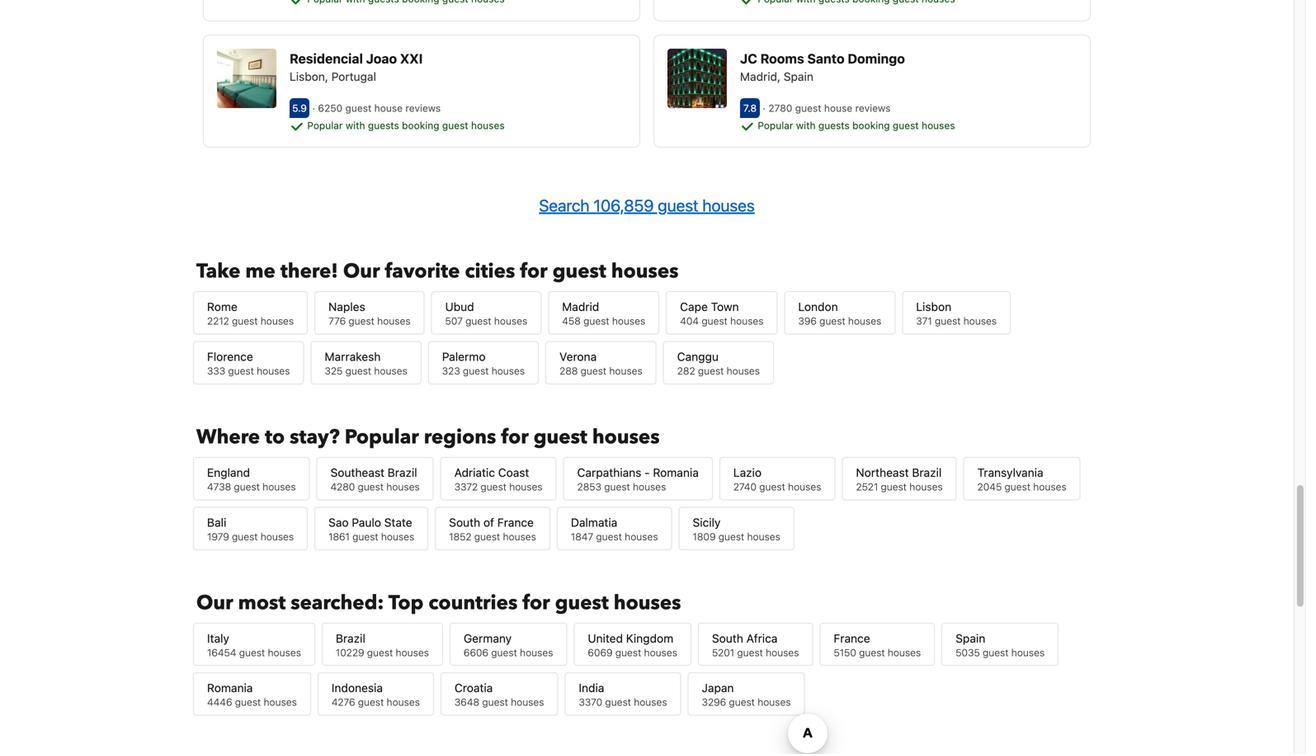Task type: describe. For each thing, give the bounding box(es) containing it.
verona 288 guest houses
[[560, 350, 643, 377]]

houses inside sicily 1809 guest houses
[[747, 531, 781, 542]]

coast
[[498, 466, 529, 479]]

1861
[[329, 531, 350, 542]]

guests for xxi
[[368, 120, 399, 131]]

houses inside madrid 458 guest houses
[[612, 315, 645, 327]]

rome 2212 guest houses
[[207, 300, 294, 327]]

united kingdom 6069 guest houses
[[588, 632, 677, 658]]

guest inside "italy 16454 guest houses"
[[239, 647, 265, 658]]

2853
[[577, 481, 602, 493]]

5035
[[956, 647, 980, 658]]

houses inside marrakesh 325 guest houses
[[374, 365, 407, 377]]

guest inside lazio 2740 guest houses
[[759, 481, 785, 493]]

guest inside rome 2212 guest houses
[[232, 315, 258, 327]]

houses inside indonesia 4276 guest houses
[[387, 697, 420, 708]]

guests for santo
[[819, 120, 850, 131]]

7.8
[[743, 102, 757, 114]]

4276
[[332, 697, 355, 708]]

adriatic
[[454, 466, 495, 479]]

371
[[916, 315, 932, 327]]

santo
[[808, 51, 845, 66]]

16454
[[207, 647, 236, 658]]

to
[[265, 424, 285, 451]]

houses inside the dalmatia 1847 guest houses
[[625, 531, 658, 542]]

reviews for santo
[[855, 102, 891, 114]]

brazil inside brazil 10229 guest houses
[[336, 632, 365, 645]]

brazil for southeast brazil
[[388, 466, 417, 479]]

lazio
[[733, 466, 762, 479]]

houses inside the florence 333 guest houses
[[257, 365, 290, 377]]

london
[[798, 300, 838, 314]]

guest inside the naples 776 guest houses
[[349, 315, 375, 327]]

naples 776 guest houses
[[329, 300, 411, 327]]

3648
[[455, 697, 480, 708]]

northeast brazil 2521 guest houses
[[856, 466, 943, 493]]

guest inside france 5150 guest houses
[[859, 647, 885, 658]]

houses inside the romania 4446 guest houses
[[264, 697, 297, 708]]

6250 guest house reviews
[[315, 102, 444, 114]]

houses inside london 396 guest houses
[[848, 315, 882, 327]]

guest right 6250
[[345, 102, 372, 114]]

rooms
[[761, 51, 804, 66]]

domingo
[[848, 51, 905, 66]]

canggu
[[677, 350, 719, 364]]

-
[[645, 466, 650, 479]]

town
[[711, 300, 739, 314]]

popular with guests booking guest houses for santo
[[755, 120, 955, 131]]

house for santo
[[824, 102, 853, 114]]

guest down jc rooms santo domingo link on the top
[[893, 120, 919, 131]]

houses inside the bali 1979 guest houses
[[261, 531, 294, 542]]

dalmatia 1847 guest houses
[[571, 516, 658, 542]]

jc rooms santo domingo link
[[740, 49, 1077, 68]]

guest inside south of france 1852 guest houses
[[474, 531, 500, 542]]

1847
[[571, 531, 593, 542]]

romania inside the romania 4446 guest houses
[[207, 681, 253, 695]]

guest inside the japan 3296 guest houses
[[729, 697, 755, 708]]

reviews for xxi
[[405, 102, 441, 114]]

spain 5035 guest houses
[[956, 632, 1045, 658]]

our most searched: top countries for guest houses
[[196, 589, 681, 617]]

guest inside southeast brazil 4280 guest houses
[[358, 481, 384, 493]]

5.9
[[292, 102, 307, 114]]

residencial joao xxi image
[[217, 49, 276, 108]]

1 horizontal spatial popular
[[345, 424, 419, 451]]

booking for santo
[[853, 120, 890, 131]]

guest inside sicily 1809 guest houses
[[719, 531, 745, 542]]

me
[[245, 258, 276, 285]]

4446
[[207, 697, 232, 708]]

sicily
[[693, 516, 721, 529]]

guest inside germany 6606 guest houses
[[491, 647, 517, 658]]

japan 3296 guest houses
[[702, 681, 791, 708]]

houses inside southeast brazil 4280 guest houses
[[386, 481, 420, 493]]

booking for xxi
[[402, 120, 439, 131]]

404
[[680, 315, 699, 327]]

romania 4446 guest houses
[[207, 681, 297, 708]]

southeast brazil 4280 guest houses
[[331, 466, 420, 493]]

guest inside the croatia 3648 guest houses
[[482, 697, 508, 708]]

3372
[[454, 481, 478, 493]]

cape
[[680, 300, 708, 314]]

top
[[388, 589, 424, 617]]

palermo
[[442, 350, 486, 364]]

japan
[[702, 681, 734, 695]]

guest inside the england 4738 guest houses
[[234, 481, 260, 493]]

popular for residencial
[[307, 120, 343, 131]]

carpathians
[[577, 466, 642, 479]]

507
[[445, 315, 463, 327]]

paulo
[[352, 516, 381, 529]]

houses inside rome 2212 guest houses
[[261, 315, 294, 327]]

for for countries
[[523, 589, 550, 617]]

joao
[[366, 51, 397, 66]]

guest inside brazil 10229 guest houses
[[367, 647, 393, 658]]

guest inside canggu 282 guest houses
[[698, 365, 724, 377]]

florence
[[207, 350, 253, 364]]

1809
[[693, 531, 716, 542]]

with for rooms
[[796, 120, 816, 131]]

search
[[539, 196, 590, 215]]

transylvania
[[978, 466, 1044, 479]]

jc rooms santo domingo madrid, spain
[[740, 51, 905, 83]]

houses inside brazil 10229 guest houses
[[396, 647, 429, 658]]

3296
[[702, 697, 726, 708]]

guest up madrid
[[553, 258, 606, 285]]

germany
[[464, 632, 512, 645]]

residencial
[[290, 51, 363, 66]]

houses inside the sao paulo state 1861 guest houses
[[381, 531, 414, 542]]

house for xxi
[[374, 102, 403, 114]]

of
[[484, 516, 494, 529]]

portugal
[[331, 70, 376, 83]]

scored 7.8 element
[[740, 98, 760, 118]]

houses inside carpathians - romania 2853 guest houses
[[633, 481, 666, 493]]

search 106,859 guest houses
[[539, 196, 755, 215]]

sicily 1809 guest houses
[[693, 516, 781, 542]]

guest inside madrid 458 guest houses
[[583, 315, 610, 327]]

sao
[[329, 516, 349, 529]]

guest inside the romania 4446 guest houses
[[235, 697, 261, 708]]

united
[[588, 632, 623, 645]]

10229
[[336, 647, 364, 658]]

transylvania 2045 guest houses
[[978, 466, 1067, 493]]

guest inside the dalmatia 1847 guest houses
[[596, 531, 622, 542]]

houses inside south of france 1852 guest houses
[[503, 531, 536, 542]]

houses inside adriatic coast 3372 guest houses
[[509, 481, 543, 493]]

south for south of france
[[449, 516, 480, 529]]

ubud 507 guest houses
[[445, 300, 528, 327]]

guest inside ubud 507 guest houses
[[465, 315, 492, 327]]

houses inside the england 4738 guest houses
[[263, 481, 296, 493]]

residencial joao xxi link
[[290, 49, 626, 68]]

guest inside lisbon 371 guest houses
[[935, 315, 961, 327]]

houses inside "united kingdom 6069 guest houses"
[[644, 647, 677, 658]]

guest inside northeast brazil 2521 guest houses
[[881, 481, 907, 493]]

jc rooms santo domingo image
[[668, 49, 727, 108]]

guest inside carpathians - romania 2853 guest houses
[[604, 481, 630, 493]]

most
[[238, 589, 286, 617]]

bali
[[207, 516, 226, 529]]

croatia 3648 guest houses
[[455, 681, 544, 708]]

verona
[[560, 350, 597, 364]]

dalmatia
[[571, 516, 618, 529]]

italy 16454 guest houses
[[207, 632, 301, 658]]

lisbon 371 guest houses
[[916, 300, 997, 327]]



Task type: locate. For each thing, give the bounding box(es) containing it.
northeast
[[856, 466, 909, 479]]

1 with from the left
[[346, 120, 365, 131]]

guest down 'africa'
[[737, 647, 763, 658]]

2045
[[978, 481, 1002, 493]]

0 vertical spatial our
[[343, 258, 380, 285]]

france inside south of france 1852 guest houses
[[497, 516, 534, 529]]

776
[[329, 315, 346, 327]]

0 vertical spatial spain
[[784, 70, 814, 83]]

lisbon
[[916, 300, 952, 314]]

lazio 2740 guest houses
[[733, 466, 821, 493]]

0 horizontal spatial reviews
[[405, 102, 441, 114]]

2 horizontal spatial popular
[[758, 120, 793, 131]]

guest inside adriatic coast 3372 guest houses
[[481, 481, 507, 493]]

323
[[442, 365, 460, 377]]

england 4738 guest houses
[[207, 466, 296, 493]]

brazil for northeast brazil
[[912, 466, 942, 479]]

houses inside south africa 5201 guest houses
[[766, 647, 799, 658]]

2212
[[207, 315, 229, 327]]

with down 6250 guest house reviews
[[346, 120, 365, 131]]

guest inside london 396 guest houses
[[820, 315, 846, 327]]

spain down rooms
[[784, 70, 814, 83]]

from 208 reviews element containing 6250 guest house reviews
[[312, 102, 444, 114]]

guest right 3296
[[729, 697, 755, 708]]

popular with guests booking guest houses
[[305, 120, 505, 131], [755, 120, 955, 131]]

0 horizontal spatial south
[[449, 516, 480, 529]]

with down 2780 guest house reviews
[[796, 120, 816, 131]]

guest down northeast
[[881, 481, 907, 493]]

1 vertical spatial romania
[[207, 681, 253, 695]]

houses inside france 5150 guest houses
[[888, 647, 921, 658]]

for up germany 6606 guest houses
[[523, 589, 550, 617]]

2 reviews from the left
[[855, 102, 891, 114]]

guest right '16454'
[[239, 647, 265, 658]]

6250
[[318, 102, 343, 114]]

from 208 reviews element for joao
[[312, 102, 444, 114]]

spain
[[784, 70, 814, 83], [956, 632, 986, 645]]

south inside south of france 1852 guest houses
[[449, 516, 480, 529]]

2 horizontal spatial brazil
[[912, 466, 942, 479]]

for for regions
[[501, 424, 529, 451]]

guest right 10229
[[367, 647, 393, 658]]

guest down carpathians
[[604, 481, 630, 493]]

guest right the 106,859
[[658, 196, 699, 215]]

residencial joao xxi lisbon, portugal
[[290, 51, 423, 83]]

houses inside "italy 16454 guest houses"
[[268, 647, 301, 658]]

guest inside "united kingdom 6069 guest houses"
[[615, 647, 641, 658]]

popular with guests booking guest houses for xxi
[[305, 120, 505, 131]]

1 horizontal spatial popular with guests booking guest houses
[[755, 120, 955, 131]]

houses inside palermo 323 guest houses
[[492, 365, 525, 377]]

house
[[374, 102, 403, 114], [824, 102, 853, 114]]

brazil right northeast
[[912, 466, 942, 479]]

romania inside carpathians - romania 2853 guest houses
[[653, 466, 699, 479]]

0 horizontal spatial with
[[346, 120, 365, 131]]

0 horizontal spatial france
[[497, 516, 534, 529]]

1 house from the left
[[374, 102, 403, 114]]

guest inside marrakesh 325 guest houses
[[345, 365, 371, 377]]

0 horizontal spatial booking
[[402, 120, 439, 131]]

romania right -
[[653, 466, 699, 479]]

4280
[[331, 481, 355, 493]]

searched:
[[291, 589, 384, 617]]

guest right the 5150
[[859, 647, 885, 658]]

1979
[[207, 531, 229, 542]]

take me there! our favorite cities for guest houses
[[196, 258, 679, 285]]

guest down residencial joao xxi link
[[442, 120, 468, 131]]

2 from 208 reviews element from the left
[[763, 102, 894, 114]]

0 horizontal spatial guests
[[368, 120, 399, 131]]

1 horizontal spatial france
[[834, 632, 870, 645]]

1 horizontal spatial reviews
[[855, 102, 891, 114]]

booking down 2780 guest house reviews
[[853, 120, 890, 131]]

adriatic coast 3372 guest houses
[[454, 466, 543, 493]]

396
[[798, 315, 817, 327]]

from 208 reviews element containing 2780 guest house reviews
[[763, 102, 894, 114]]

croatia
[[455, 681, 493, 695]]

0 horizontal spatial from 208 reviews element
[[312, 102, 444, 114]]

guest down london
[[820, 315, 846, 327]]

madrid,
[[740, 70, 781, 83]]

guest down of
[[474, 531, 500, 542]]

guest down palermo on the left top of the page
[[463, 365, 489, 377]]

1 horizontal spatial spain
[[956, 632, 986, 645]]

1 vertical spatial france
[[834, 632, 870, 645]]

guest down naples
[[349, 315, 375, 327]]

houses inside india 3370 guest houses
[[634, 697, 667, 708]]

1 reviews from the left
[[405, 102, 441, 114]]

spain inside jc rooms santo domingo madrid, spain
[[784, 70, 814, 83]]

guests down 6250 guest house reviews
[[368, 120, 399, 131]]

guests
[[368, 120, 399, 131], [819, 120, 850, 131]]

houses
[[471, 120, 505, 131], [922, 120, 955, 131], [703, 196, 755, 215], [611, 258, 679, 285], [261, 315, 294, 327], [377, 315, 411, 327], [494, 315, 528, 327], [612, 315, 645, 327], [730, 315, 764, 327], [848, 315, 882, 327], [964, 315, 997, 327], [257, 365, 290, 377], [374, 365, 407, 377], [492, 365, 525, 377], [609, 365, 643, 377], [727, 365, 760, 377], [592, 424, 660, 451], [263, 481, 296, 493], [386, 481, 420, 493], [509, 481, 543, 493], [633, 481, 666, 493], [788, 481, 821, 493], [910, 481, 943, 493], [1033, 481, 1067, 493], [261, 531, 294, 542], [381, 531, 414, 542], [503, 531, 536, 542], [625, 531, 658, 542], [747, 531, 781, 542], [614, 589, 681, 617], [268, 647, 301, 658], [396, 647, 429, 658], [520, 647, 553, 658], [644, 647, 677, 658], [766, 647, 799, 658], [888, 647, 921, 658], [1012, 647, 1045, 658], [264, 697, 297, 708], [387, 697, 420, 708], [511, 697, 544, 708], [634, 697, 667, 708], [758, 697, 791, 708]]

popular with guests booking guest houses down 6250 guest house reviews
[[305, 120, 505, 131]]

2521
[[856, 481, 878, 493]]

ubud
[[445, 300, 474, 314]]

1 horizontal spatial from 208 reviews element
[[763, 102, 894, 114]]

0 horizontal spatial brazil
[[336, 632, 365, 645]]

0 vertical spatial south
[[449, 516, 480, 529]]

france right of
[[497, 516, 534, 529]]

favorite
[[385, 258, 460, 285]]

take
[[196, 258, 240, 285]]

2 popular with guests booking guest houses from the left
[[755, 120, 955, 131]]

houses inside germany 6606 guest houses
[[520, 647, 553, 658]]

brazil 10229 guest houses
[[336, 632, 429, 658]]

south inside south africa 5201 guest houses
[[712, 632, 743, 645]]

1 vertical spatial south
[[712, 632, 743, 645]]

1 vertical spatial for
[[501, 424, 529, 451]]

popular down 6250
[[307, 120, 343, 131]]

guest inside indonesia 4276 guest houses
[[358, 697, 384, 708]]

guest inside the cape town 404 guest houses
[[702, 315, 728, 327]]

south of france 1852 guest houses
[[449, 516, 536, 542]]

guests down 2780 guest house reviews
[[819, 120, 850, 131]]

guest down marrakesh
[[345, 365, 371, 377]]

france up the 5150
[[834, 632, 870, 645]]

2740
[[733, 481, 757, 493]]

1 horizontal spatial brazil
[[388, 466, 417, 479]]

2 with from the left
[[796, 120, 816, 131]]

france
[[497, 516, 534, 529], [834, 632, 870, 645]]

houses inside transylvania 2045 guest houses
[[1033, 481, 1067, 493]]

0 vertical spatial france
[[497, 516, 534, 529]]

for up coast
[[501, 424, 529, 451]]

brazil
[[388, 466, 417, 479], [912, 466, 942, 479], [336, 632, 365, 645]]

guest inside the florence 333 guest houses
[[228, 365, 254, 377]]

1 horizontal spatial house
[[824, 102, 853, 114]]

guest down lisbon
[[935, 315, 961, 327]]

guest right 3370
[[605, 697, 631, 708]]

guest down paulo
[[352, 531, 378, 542]]

florence 333 guest houses
[[207, 350, 290, 377]]

guest down "kingdom"
[[615, 647, 641, 658]]

1 booking from the left
[[402, 120, 439, 131]]

lisbon,
[[290, 70, 328, 83]]

africa
[[747, 632, 778, 645]]

popular with guests booking guest houses down 2780 guest house reviews
[[755, 120, 955, 131]]

1 from 208 reviews element from the left
[[312, 102, 444, 114]]

2 house from the left
[[824, 102, 853, 114]]

france inside france 5150 guest houses
[[834, 632, 870, 645]]

london 396 guest houses
[[798, 300, 882, 327]]

1 popular with guests booking guest houses from the left
[[305, 120, 505, 131]]

guest inside palermo 323 guest houses
[[463, 365, 489, 377]]

south africa 5201 guest houses
[[712, 632, 799, 658]]

guest up united
[[555, 589, 609, 617]]

houses inside northeast brazil 2521 guest houses
[[910, 481, 943, 493]]

guest down madrid
[[583, 315, 610, 327]]

1 horizontal spatial romania
[[653, 466, 699, 479]]

popular up southeast brazil 4280 guest houses
[[345, 424, 419, 451]]

brazil inside southeast brazil 4280 guest houses
[[388, 466, 417, 479]]

houses inside ubud 507 guest houses
[[494, 315, 528, 327]]

reviews
[[405, 102, 441, 114], [855, 102, 891, 114]]

where to stay? popular regions for guest houses
[[196, 424, 660, 451]]

spain inside spain 5035 guest houses
[[956, 632, 986, 645]]

palermo 323 guest houses
[[442, 350, 525, 377]]

guest down adriatic
[[481, 481, 507, 493]]

guest down croatia
[[482, 697, 508, 708]]

stay?
[[290, 424, 340, 451]]

3370
[[579, 697, 603, 708]]

guest down transylvania
[[1005, 481, 1031, 493]]

our up italy
[[196, 589, 233, 617]]

guest down england
[[234, 481, 260, 493]]

popular for jc
[[758, 120, 793, 131]]

booking down 6250 guest house reviews
[[402, 120, 439, 131]]

brazil down the where to stay? popular regions for guest houses
[[388, 466, 417, 479]]

458
[[562, 315, 581, 327]]

guest down southeast
[[358, 481, 384, 493]]

5201
[[712, 647, 735, 658]]

1 horizontal spatial booking
[[853, 120, 890, 131]]

282
[[677, 365, 695, 377]]

guest right 2740
[[759, 481, 785, 493]]

houses inside lisbon 371 guest houses
[[964, 315, 997, 327]]

guest down verona
[[581, 365, 607, 377]]

0 horizontal spatial romania
[[207, 681, 253, 695]]

2780 guest house reviews
[[766, 102, 894, 114]]

from 208 reviews element down jc rooms santo domingo madrid, spain
[[763, 102, 894, 114]]

2 booking from the left
[[853, 120, 890, 131]]

6606
[[464, 647, 489, 658]]

south up 1852
[[449, 516, 480, 529]]

germany 6606 guest houses
[[464, 632, 553, 658]]

scored 5.9 element
[[290, 98, 309, 118]]

houses inside canggu 282 guest houses
[[727, 365, 760, 377]]

1 guests from the left
[[368, 120, 399, 131]]

guest down ubud
[[465, 315, 492, 327]]

countries
[[429, 589, 518, 617]]

1 vertical spatial our
[[196, 589, 233, 617]]

houses inside the naples 776 guest houses
[[377, 315, 411, 327]]

south up 5201
[[712, 632, 743, 645]]

there!
[[280, 258, 338, 285]]

houses inside the cape town 404 guest houses
[[730, 315, 764, 327]]

brazil up 10229
[[336, 632, 365, 645]]

guest inside verona 288 guest houses
[[581, 365, 607, 377]]

rome
[[207, 300, 237, 314]]

madrid
[[562, 300, 599, 314]]

houses inside the croatia 3648 guest houses
[[511, 697, 544, 708]]

romania up 4446
[[207, 681, 253, 695]]

guest inside transylvania 2045 guest houses
[[1005, 481, 1031, 493]]

1 horizontal spatial with
[[796, 120, 816, 131]]

guest right the 1979
[[232, 531, 258, 542]]

search 106,859 guest houses link
[[539, 196, 755, 215]]

guest down the canggu
[[698, 365, 724, 377]]

south for south africa
[[712, 632, 743, 645]]

guest down the dalmatia
[[596, 531, 622, 542]]

houses inside lazio 2740 guest houses
[[788, 481, 821, 493]]

guest inside spain 5035 guest houses
[[983, 647, 1009, 658]]

bali 1979 guest houses
[[207, 516, 294, 542]]

guest down town
[[702, 315, 728, 327]]

marrakesh 325 guest houses
[[325, 350, 407, 377]]

house down jc rooms santo domingo madrid, spain
[[824, 102, 853, 114]]

reviews down the xxi
[[405, 102, 441, 114]]

guest inside india 3370 guest houses
[[605, 697, 631, 708]]

indonesia
[[332, 681, 383, 695]]

guest right 5035
[[983, 647, 1009, 658]]

288
[[560, 365, 578, 377]]

with for joao
[[346, 120, 365, 131]]

guest inside the sao paulo state 1861 guest houses
[[352, 531, 378, 542]]

333
[[207, 365, 225, 377]]

1 horizontal spatial guests
[[819, 120, 850, 131]]

0 horizontal spatial spain
[[784, 70, 814, 83]]

2 guests from the left
[[819, 120, 850, 131]]

guest inside the bali 1979 guest houses
[[232, 531, 258, 542]]

guest right 2780
[[795, 102, 822, 114]]

xxi
[[400, 51, 423, 66]]

from 208 reviews element down the portugal
[[312, 102, 444, 114]]

guest down indonesia
[[358, 697, 384, 708]]

5150
[[834, 647, 856, 658]]

houses inside spain 5035 guest houses
[[1012, 647, 1045, 658]]

spain up 5035
[[956, 632, 986, 645]]

house down the portugal
[[374, 102, 403, 114]]

for right cities
[[520, 258, 548, 285]]

0 horizontal spatial popular with guests booking guest houses
[[305, 120, 505, 131]]

0 vertical spatial for
[[520, 258, 548, 285]]

houses inside the japan 3296 guest houses
[[758, 697, 791, 708]]

0 horizontal spatial house
[[374, 102, 403, 114]]

1 vertical spatial spain
[[956, 632, 986, 645]]

canggu 282 guest houses
[[677, 350, 760, 377]]

guest down germany
[[491, 647, 517, 658]]

2780
[[769, 102, 793, 114]]

guest right 4446
[[235, 697, 261, 708]]

houses inside verona 288 guest houses
[[609, 365, 643, 377]]

1 horizontal spatial south
[[712, 632, 743, 645]]

popular down 2780
[[758, 120, 793, 131]]

0 horizontal spatial our
[[196, 589, 233, 617]]

1 horizontal spatial our
[[343, 258, 380, 285]]

guest right 1809
[[719, 531, 745, 542]]

from 208 reviews element for rooms
[[763, 102, 894, 114]]

our up naples
[[343, 258, 380, 285]]

guest inside south africa 5201 guest houses
[[737, 647, 763, 658]]

from 208 reviews element
[[312, 102, 444, 114], [763, 102, 894, 114]]

guest down rome
[[232, 315, 258, 327]]

reviews down "domingo"
[[855, 102, 891, 114]]

guest up 2853
[[534, 424, 587, 451]]

2 vertical spatial for
[[523, 589, 550, 617]]

brazil inside northeast brazil 2521 guest houses
[[912, 466, 942, 479]]

cape town 404 guest houses
[[680, 300, 764, 327]]

guest down florence
[[228, 365, 254, 377]]

marrakesh
[[325, 350, 381, 364]]

naples
[[329, 300, 365, 314]]

0 vertical spatial romania
[[653, 466, 699, 479]]

0 horizontal spatial popular
[[307, 120, 343, 131]]



Task type: vqa. For each thing, say whether or not it's contained in the screenshot.
italy on the bottom left of the page
yes



